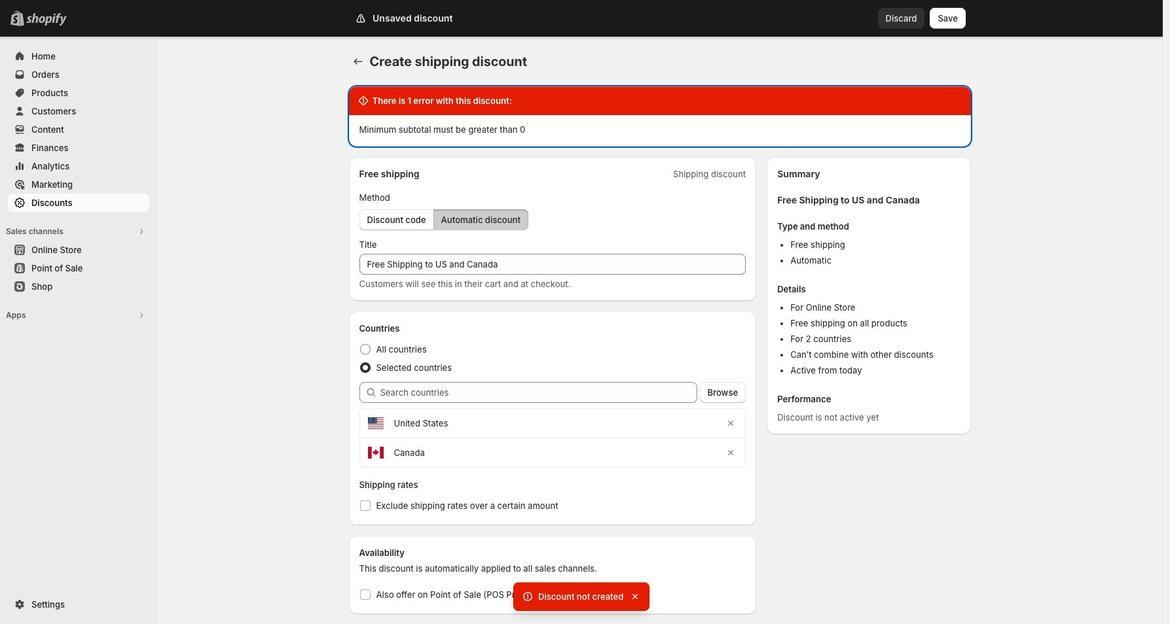 Task type: describe. For each thing, give the bounding box(es) containing it.
shopify image
[[26, 13, 67, 26]]



Task type: vqa. For each thing, say whether or not it's contained in the screenshot.
"Shopify" image
yes



Task type: locate. For each thing, give the bounding box(es) containing it.
Search countries text field
[[380, 383, 697, 404]]

None text field
[[359, 254, 746, 275]]



